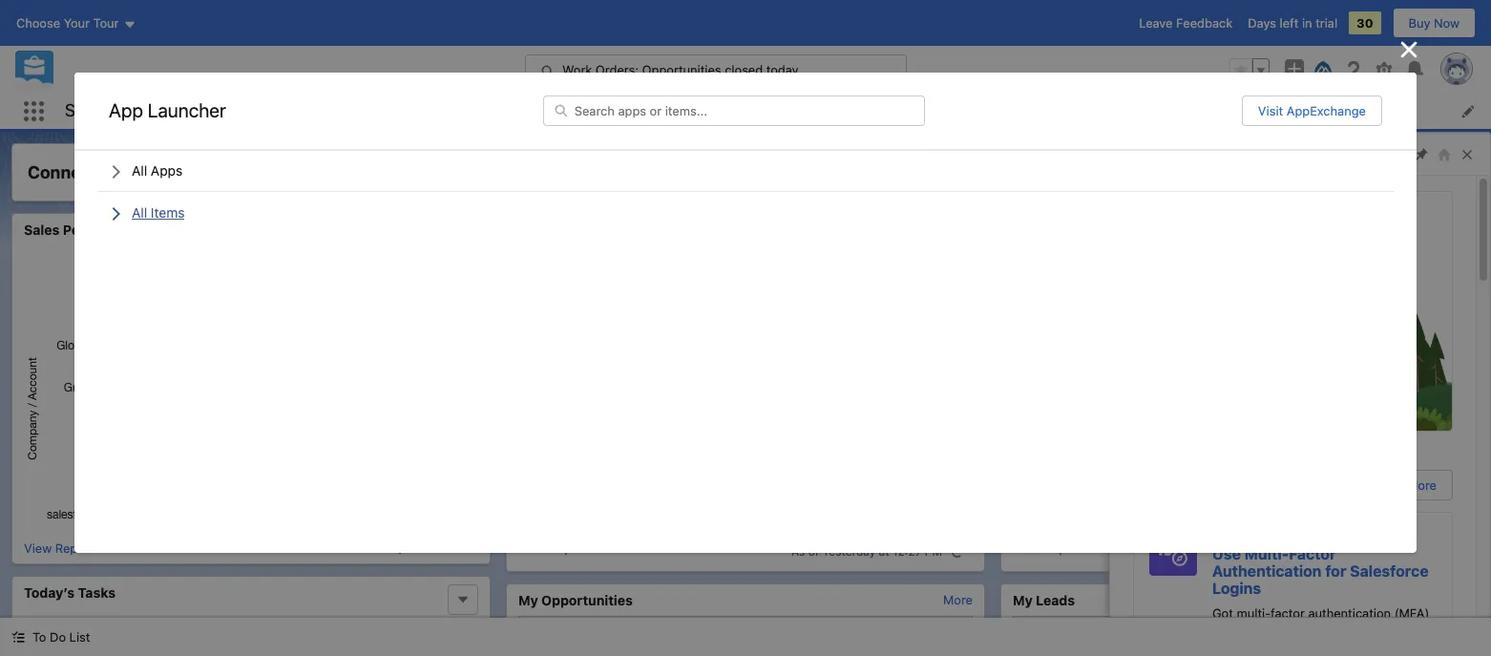 Task type: vqa. For each thing, say whether or not it's contained in the screenshot.
Sales
yes



Task type: locate. For each thing, give the bounding box(es) containing it.
1 vertical spatial opportunities
[[482, 104, 561, 119]]

more link right (mfa)
[[1438, 592, 1468, 607]]

0 horizontal spatial more
[[944, 592, 973, 607]]

2 horizontal spatial of
[[1303, 544, 1314, 559]]

to left do
[[32, 629, 46, 645]]

view up "my opportunities"
[[519, 540, 546, 555]]

3 view report link from the left
[[1013, 540, 1083, 563]]

phishing
[[1280, 643, 1329, 656]]

leave
[[1140, 15, 1173, 31]]

items
[[151, 204, 185, 220]]

3 view report from the left
[[1013, 540, 1083, 555]]

1 vertical spatial list
[[98, 151, 1394, 233]]

buy now
[[1409, 15, 1460, 31]]

1 horizontal spatial text default image
[[109, 165, 124, 180]]

app
[[109, 100, 143, 122]]

opportunities list item
[[470, 94, 597, 129]]

more
[[1408, 478, 1437, 493], [944, 592, 973, 607], [1438, 592, 1468, 607]]

1 horizontal spatial as
[[792, 544, 805, 559]]

0 horizontal spatial to
[[32, 629, 46, 645]]

view report link up the today's
[[24, 540, 94, 555]]

like
[[1257, 643, 1277, 656]]

30
[[1357, 15, 1374, 31]]

1 horizontal spatial as of yesterday at 12:​27 pm
[[792, 544, 943, 559]]

Search apps or items... search field
[[543, 95, 925, 126]]

of for right text default icon
[[809, 544, 820, 559]]

view report link
[[24, 540, 94, 555], [519, 540, 589, 563], [1013, 540, 1083, 563]]

2 horizontal spatial as
[[1287, 544, 1300, 559]]

multi-
[[1237, 606, 1271, 621]]

view report
[[24, 540, 94, 555], [519, 540, 589, 555], [1013, 540, 1083, 555]]

as for right text default icon
[[792, 544, 805, 559]]

home link
[[129, 94, 186, 129]]

text default image inside all apps dropdown button
[[109, 165, 124, 180]]

to down multi-
[[1241, 624, 1254, 639]]

list containing all apps
[[98, 151, 1394, 233]]

use multi-factor authentication for salesforce logins button
[[1213, 545, 1437, 597]]

visit appexchange
[[1259, 103, 1367, 118]]

more link left my leads
[[944, 592, 973, 607]]

3 report from the left
[[1045, 540, 1083, 555]]

2 view report from the left
[[519, 540, 589, 555]]

view report up "my opportunities"
[[519, 540, 589, 555]]

view report link up "my opportunities"
[[519, 540, 589, 563]]

1 all from the top
[[132, 163, 147, 179]]

1 vertical spatial leads
[[1036, 592, 1076, 608]]

view report link up my leads
[[1013, 540, 1083, 563]]

list down today
[[129, 94, 1492, 129]]

to do list
[[32, 629, 90, 645]]

2 view report link from the left
[[519, 540, 589, 563]]

all apps button
[[98, 151, 1394, 191]]

my leads link
[[1013, 592, 1076, 608]]

0 vertical spatial opportunities
[[642, 62, 722, 77]]

more link for opportunities
[[944, 592, 973, 607]]

1 horizontal spatial yesterday
[[823, 544, 876, 559]]

2 horizontal spatial at
[[1374, 544, 1385, 559]]

more right (mfa)
[[1438, 592, 1468, 607]]

2 more link from the left
[[1438, 592, 1468, 607]]

1 horizontal spatial at
[[879, 544, 890, 559]]

0 vertical spatial list
[[129, 94, 1492, 129]]

0 vertical spatial all
[[132, 163, 147, 179]]

all
[[132, 163, 147, 179], [132, 204, 147, 220]]

1 view report from the left
[[24, 540, 94, 555]]

1 horizontal spatial sales
[[65, 101, 106, 121]]

12:​27
[[421, 541, 450, 555], [893, 544, 922, 559], [1388, 544, 1417, 559]]

1 horizontal spatial report
[[550, 540, 589, 555]]

pm for text default image
[[1420, 544, 1437, 559]]

as of yesterday at 12:​27 pm
[[320, 541, 471, 555], [792, 544, 943, 559], [1287, 544, 1437, 559]]

2 vertical spatial opportunities
[[542, 592, 633, 608]]

up
[[98, 624, 114, 639]]

report
[[55, 540, 94, 555], [550, 540, 589, 555], [1045, 540, 1083, 555]]

leads inside list
[[198, 104, 232, 119]]

1 more link from the left
[[944, 592, 973, 607]]

text default image
[[109, 165, 124, 180], [951, 545, 965, 559], [11, 631, 25, 644]]

2 my from the left
[[1013, 592, 1033, 608]]

to
[[1241, 624, 1254, 639], [32, 629, 46, 645]]

opportunities inside work orders: opportunities closed today button
[[642, 62, 722, 77]]

1 view report link from the left
[[24, 540, 94, 555]]

all for all apps
[[132, 163, 147, 179]]

0 vertical spatial sales
[[65, 101, 106, 121]]

connect with your customers
[[28, 162, 272, 182]]

0 horizontal spatial pm
[[454, 541, 471, 555]]

sales left person at top
[[24, 222, 60, 238]]

launcher
[[148, 100, 226, 122]]

all items
[[132, 204, 185, 220]]

1 horizontal spatial 12:​27
[[893, 544, 922, 559]]

all for all items
[[132, 204, 147, 220]]

my for my leads
[[1013, 592, 1033, 608]]

closed
[[725, 62, 763, 77]]

view report up the today's
[[24, 540, 94, 555]]

yesterday
[[351, 541, 404, 555], [823, 544, 876, 559], [1318, 544, 1371, 559]]

view report link for text default image
[[1013, 540, 1083, 563]]

feedback
[[1177, 15, 1233, 31]]

work orders: opportunities closed today button
[[525, 54, 907, 85]]

sales person activity
[[24, 222, 163, 238]]

1 horizontal spatial view report link
[[519, 540, 589, 563]]

1 horizontal spatial my
[[1013, 592, 1033, 608]]

my
[[519, 592, 538, 608], [1013, 592, 1033, 608]]

1 vertical spatial text default image
[[951, 545, 965, 559]]

0 horizontal spatial sales
[[24, 222, 60, 238]]

forecasts link
[[697, 94, 776, 129]]

0 horizontal spatial view report
[[24, 540, 94, 555]]

appexchange
[[1287, 103, 1367, 118]]

report up "my opportunities"
[[550, 540, 589, 555]]

2 report from the left
[[550, 540, 589, 555]]

got
[[1213, 606, 1234, 621]]

view
[[1377, 478, 1404, 493], [24, 540, 52, 555], [519, 540, 546, 555], [1013, 540, 1041, 555]]

buy
[[1409, 15, 1431, 31]]

0 horizontal spatial leads
[[198, 104, 232, 119]]

report up my leads
[[1045, 540, 1083, 555]]

as of yesterday at 12:​27 pm for right text default icon's view report link
[[792, 544, 943, 559]]

0 horizontal spatial my
[[519, 592, 538, 608]]

0 horizontal spatial report
[[55, 540, 94, 555]]

1 horizontal spatial more
[[1408, 478, 1437, 493]]

view up my leads
[[1013, 540, 1041, 555]]

2 horizontal spatial report
[[1045, 540, 1083, 555]]

of for text default image
[[1303, 544, 1314, 559]]

1 horizontal spatial more link
[[1438, 592, 1468, 607]]

2 all from the top
[[132, 204, 147, 220]]

list down 'forecasts'
[[98, 151, 1394, 233]]

more left my leads
[[944, 592, 973, 607]]

view inside button
[[1377, 478, 1404, 493]]

1 horizontal spatial leads
[[1036, 592, 1076, 608]]

1 vertical spatial sales
[[24, 222, 60, 238]]

report for right text default icon
[[550, 540, 589, 555]]

as
[[320, 541, 334, 555], [792, 544, 805, 559], [1287, 544, 1300, 559]]

1 horizontal spatial pm
[[925, 544, 943, 559]]

view up salesforce
[[1377, 478, 1404, 493]]

12:​27 for right text default icon
[[893, 544, 922, 559]]

1 vertical spatial all
[[132, 204, 147, 220]]

today's
[[24, 584, 75, 600]]

opportunities inside my opportunities link
[[542, 592, 633, 608]]

2 horizontal spatial pm
[[1420, 544, 1437, 559]]

2 horizontal spatial view report
[[1013, 540, 1083, 555]]

to do list button
[[0, 618, 102, 656]]

all left apps
[[132, 163, 147, 179]]

reports
[[905, 104, 950, 119]]

my opportunities link
[[519, 592, 633, 608]]

2 vertical spatial text default image
[[11, 631, 25, 644]]

0 horizontal spatial text default image
[[11, 631, 25, 644]]

sales left app
[[65, 101, 106, 121]]

more for my opportunities
[[944, 592, 973, 607]]

text default image
[[1446, 545, 1459, 559]]

0 vertical spatial text default image
[[109, 165, 124, 180]]

group
[[1230, 58, 1270, 81]]

authentication
[[1213, 563, 1322, 580]]

more up salesforce
[[1408, 478, 1437, 493]]

view report up my leads
[[1013, 540, 1083, 555]]

visit
[[1259, 103, 1284, 118]]

12:​27 for text default image
[[1388, 544, 1417, 559]]

authentication
[[1309, 606, 1392, 621]]

opportunities
[[642, 62, 722, 77], [482, 104, 561, 119], [542, 592, 633, 608]]

2 horizontal spatial as of yesterday at 12:​27 pm
[[1287, 544, 1437, 559]]

trial
[[1316, 15, 1338, 31]]

report for text default image
[[1045, 540, 1083, 555]]

of
[[337, 541, 348, 555], [809, 544, 820, 559], [1303, 544, 1314, 559]]

0 horizontal spatial more link
[[944, 592, 973, 607]]

buy now button
[[1393, 8, 1477, 38]]

1 horizontal spatial of
[[809, 544, 820, 559]]

1 horizontal spatial to
[[1241, 624, 1254, 639]]

2 horizontal spatial view report link
[[1013, 540, 1083, 563]]

report up today's tasks
[[55, 540, 94, 555]]

view report link for right text default icon
[[519, 540, 589, 563]]

work orders: opportunities closed today
[[563, 62, 799, 77]]

0 horizontal spatial view report link
[[24, 540, 94, 555]]

yet?
[[1213, 624, 1237, 639]]

calendar
[[609, 104, 661, 119]]

2 horizontal spatial more
[[1438, 592, 1468, 607]]

today
[[767, 62, 799, 77]]

all up activity
[[132, 204, 147, 220]]

0 vertical spatial leads
[[198, 104, 232, 119]]

list
[[129, 94, 1492, 129], [98, 151, 1394, 233]]

1 my from the left
[[519, 592, 538, 608]]

reports link
[[894, 94, 962, 129]]

text default image inside to do list button
[[11, 631, 25, 644]]

1 horizontal spatial view report
[[519, 540, 589, 555]]

opportunities link
[[470, 94, 572, 129]]

view more
[[1377, 478, 1437, 493]]

more for my leads
[[1438, 592, 1468, 607]]

2 horizontal spatial 12:​27
[[1388, 544, 1417, 559]]

2 horizontal spatial yesterday
[[1318, 544, 1371, 559]]



Task type: describe. For each thing, give the bounding box(es) containing it.
0 horizontal spatial yesterday
[[351, 541, 404, 555]]

my leads
[[1013, 592, 1076, 608]]

connect
[[28, 162, 97, 182]]

0 horizontal spatial of
[[337, 541, 348, 555]]

opportunities inside opportunities link
[[482, 104, 561, 119]]

threats
[[1213, 643, 1254, 656]]

work
[[563, 62, 592, 77]]

logins
[[1213, 580, 1262, 597]]

your
[[141, 162, 178, 182]]

forecasts
[[708, 104, 765, 119]]

today
[[435, 624, 467, 638]]

in
[[1303, 15, 1313, 31]]

all apps
[[132, 163, 183, 179]]

sync up (sample)
[[66, 624, 170, 639]]

1 report from the left
[[55, 540, 94, 555]]

more inside button
[[1408, 478, 1437, 493]]

person
[[63, 222, 109, 238]]

factor
[[1271, 606, 1306, 621]]

leave feedback link
[[1140, 15, 1233, 31]]

2 horizontal spatial text default image
[[951, 545, 965, 559]]

against
[[1303, 624, 1345, 639]]

as for text default image
[[1287, 544, 1300, 559]]

calendar list item
[[597, 94, 697, 129]]

use
[[1213, 545, 1242, 563]]

salesforce
[[1351, 563, 1429, 580]]

customers
[[182, 162, 272, 182]]

left
[[1280, 15, 1299, 31]]

do
[[50, 629, 66, 645]]

days
[[1249, 15, 1277, 31]]

my opportunities
[[519, 592, 633, 608]]

as of yesterday at 12:​27 pm for view report link associated with text default image
[[1287, 544, 1437, 559]]

protect
[[1258, 624, 1300, 639]]

to inside got multi-factor authentication (mfa) yet? to protect against security threats like phishing attacks, everyo
[[1241, 624, 1254, 639]]

orders:
[[596, 62, 639, 77]]

view up the today's
[[24, 540, 52, 555]]

factor
[[1289, 545, 1337, 563]]

0 horizontal spatial 12:​27
[[421, 541, 450, 555]]

home
[[141, 104, 175, 119]]

0 horizontal spatial as
[[320, 541, 334, 555]]

view more button
[[1360, 470, 1454, 500]]

now
[[1435, 15, 1460, 31]]

to inside button
[[32, 629, 46, 645]]

guidance center
[[1126, 145, 1243, 162]]

multi-
[[1245, 545, 1289, 563]]

center
[[1196, 145, 1243, 162]]

got multi-factor authentication (mfa) yet? to protect against security threats like phishing attacks, everyo
[[1213, 606, 1437, 656]]

guidance
[[1126, 145, 1192, 162]]

(mfa)
[[1395, 606, 1430, 621]]

0 horizontal spatial at
[[407, 541, 418, 555]]

leave feedback
[[1140, 15, 1233, 31]]

visit appexchange button
[[1243, 95, 1383, 126]]

with
[[101, 162, 137, 182]]

security
[[1349, 624, 1395, 639]]

activity
[[112, 222, 163, 238]]

view report for text default image
[[1013, 540, 1083, 555]]

all items button
[[98, 192, 1394, 233]]

more link for leads
[[1438, 592, 1468, 607]]

(sample)
[[118, 624, 170, 639]]

calendar link
[[597, 94, 672, 129]]

attacks,
[[1332, 643, 1378, 656]]

0 horizontal spatial as of yesterday at 12:​27 pm
[[320, 541, 471, 555]]

list containing home
[[129, 94, 1492, 129]]

sync up (sample) link
[[66, 624, 170, 639]]

list
[[69, 629, 90, 645]]

my for my opportunities
[[519, 592, 538, 608]]

sync
[[66, 624, 94, 639]]

for
[[1326, 563, 1347, 580]]

today's tasks
[[24, 584, 116, 600]]

text default image for to do list
[[11, 631, 25, 644]]

use multi-factor authentication for salesforce logins
[[1213, 545, 1429, 597]]

sales for sales person activity
[[24, 222, 60, 238]]

yesterday for text default image
[[1318, 544, 1371, 559]]

app launcher
[[109, 100, 226, 122]]

text default image for all apps
[[109, 165, 124, 180]]

pm for right text default icon
[[925, 544, 943, 559]]

days left in trial
[[1249, 15, 1338, 31]]

inverse image
[[1398, 38, 1421, 61]]

view report for right text default icon
[[519, 540, 589, 555]]

apps
[[151, 163, 183, 179]]

leads link
[[186, 94, 244, 129]]

tasks
[[78, 584, 116, 600]]

sales for sales
[[65, 101, 106, 121]]

yesterday for right text default icon
[[823, 544, 876, 559]]



